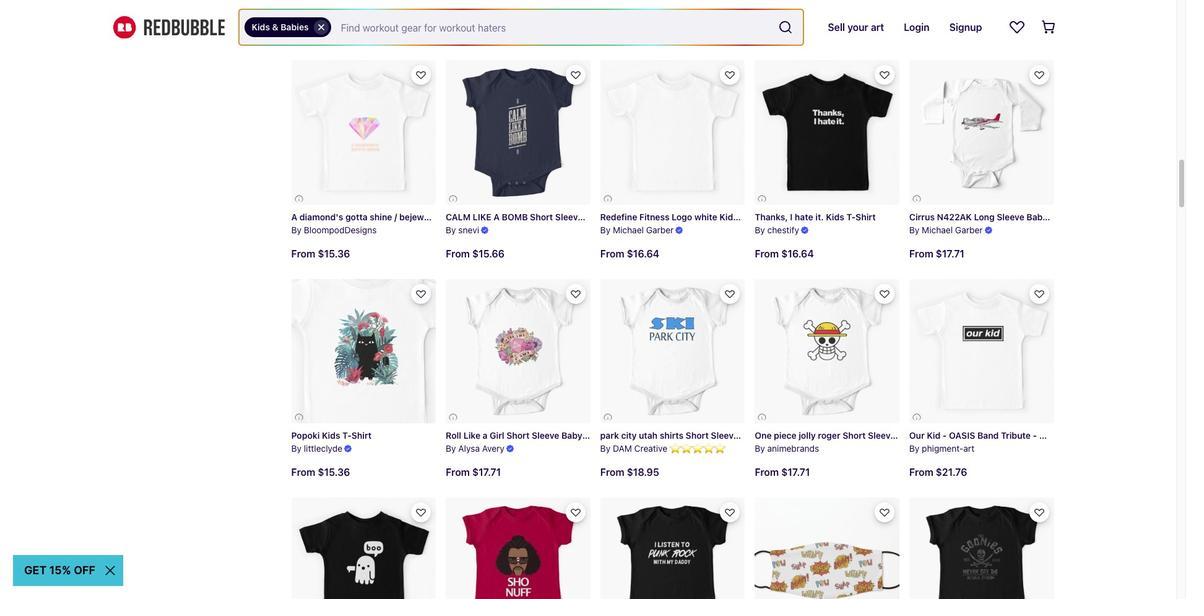 Task type: vqa. For each thing, say whether or not it's contained in the screenshot.


Task type: describe. For each thing, give the bounding box(es) containing it.
cirrus n422ak long sleeve baby one-piece image
[[910, 60, 1055, 205]]

one
[[755, 431, 772, 441]]

baby right the long
[[1027, 212, 1048, 222]]

by inside a diamond's gotta shine / bejeweled kids t-shirt by bloompoddesigns
[[291, 225, 302, 235]]

roll like a girl short sleeve baby one-piece
[[446, 431, 629, 441]]

park
[[601, 431, 619, 441]]

piece for calm like a bomb short sleeve baby one-piece
[[629, 212, 652, 222]]

piece for park city utah shirts short sleeve baby one-piece by dam creative ⭐⭐⭐⭐⭐
[[785, 431, 808, 441]]

from $18.95
[[601, 467, 660, 478]]

from down by rustydoodle
[[755, 29, 779, 41]]

from down 'by carbine'
[[446, 29, 470, 41]]

like
[[464, 431, 481, 441]]

from $14.98
[[755, 29, 815, 41]]

shirts
[[660, 431, 684, 441]]

roll
[[446, 431, 462, 441]]

redefine fitness logo white kids t-shirt
[[601, 212, 770, 222]]

bejeweled
[[400, 212, 442, 222]]

baby for roll like a girl short sleeve baby one-piece
[[562, 431, 583, 441]]

carbine
[[459, 6, 488, 16]]

rustydoodle
[[768, 6, 815, 16]]

kids up littleclyde
[[322, 431, 340, 441]]

from down animebrands
[[755, 467, 779, 478]]

from $17.71 for roll like a girl short sleeve baby one-piece
[[446, 467, 501, 478]]

$16.64 for michael
[[627, 248, 660, 259]]

short for girl
[[507, 431, 530, 441]]

baby for park city utah shirts short sleeve baby one-piece by dam creative ⭐⭐⭐⭐⭐
[[741, 431, 762, 441]]

utah
[[639, 431, 658, 441]]

white
[[695, 212, 718, 222]]

logo
[[672, 212, 693, 222]]

gotta
[[346, 212, 368, 222]]

by chestify
[[755, 225, 800, 235]]

chestify
[[768, 225, 800, 235]]

t- inside a diamond's gotta shine / bejeweled kids t-shirt by bloompoddesigns
[[465, 212, 474, 222]]

from down by littleclyde
[[291, 467, 316, 478]]

$17.71 for roll like a girl short sleeve baby one-piece
[[473, 467, 501, 478]]

from $15.36 for by bloompoddesigns
[[291, 248, 350, 259]]

Kids & Babies field
[[239, 10, 804, 45]]

by down 'calm'
[[446, 225, 456, 235]]

michael for $17.71
[[922, 225, 953, 235]]

the
[[1079, 431, 1096, 441]]

/
[[395, 212, 397, 222]]

it.
[[816, 212, 824, 222]]

from $16.13
[[291, 29, 349, 41]]

sleeve for park city utah shirts short sleeve baby one-piece by dam creative ⭐⭐⭐⭐⭐
[[711, 431, 739, 441]]

our kid - oasis band tribute - made in the 90s kids t-shirt by phigment-art
[[910, 431, 1166, 454]]

by down redefine
[[601, 225, 611, 235]]

90s
[[1098, 431, 1114, 441]]

from left the $21.76
[[910, 467, 934, 478]]

t- up littleclyde
[[343, 431, 352, 441]]

xothemonster
[[613, 6, 671, 16]]

thanks, i hate it. kids t-shirt image
[[755, 60, 900, 205]]

bodart
[[334, 6, 361, 16]]

from $15.68
[[446, 29, 505, 41]]

from $21.76
[[910, 467, 968, 478]]

by down 'roll'
[[446, 444, 456, 454]]

cirrus
[[910, 212, 935, 222]]

$21.76
[[936, 467, 968, 478]]

i listen to punk rock with my daddy short sleeve baby one-piece image
[[601, 498, 745, 600]]

a diamond's gotta shine / bejeweled kids t-shirt by bloompoddesigns
[[291, 212, 494, 235]]

by rustydoodle
[[755, 6, 815, 16]]

kids inside our kid - oasis band tribute - made in the 90s kids t-shirt by phigment-art
[[1116, 431, 1135, 441]]

kids right it.
[[827, 212, 845, 222]]

$16.34
[[936, 29, 969, 40]]

sleeve for one piece jolly  roger short sleeve baby one-piece by animebrands
[[868, 431, 896, 441]]

by littleclyde
[[291, 444, 343, 454]]

redbubble logo image
[[113, 16, 225, 39]]

art
[[964, 444, 975, 454]]

$17.71 for one piece jolly  roger short sleeve baby one-piece
[[782, 467, 811, 478]]

⭐⭐⭐⭐⭐
[[670, 444, 726, 454]]

shirt up by chestify
[[750, 212, 770, 222]]

fitness
[[640, 212, 670, 222]]

roll like a girl short sleeve baby one-piece image
[[446, 279, 591, 424]]

roger
[[818, 431, 841, 441]]

park city utah shirts short sleeve baby one-piece by dam creative ⭐⭐⭐⭐⭐
[[601, 431, 808, 454]]

popoki kids t-shirt image
[[255, 243, 472, 460]]

florent
[[304, 6, 332, 16]]

thanks, i hate it. kids t-shirt
[[755, 212, 876, 222]]

by down popoki in the left bottom of the page
[[291, 444, 302, 454]]

t- right it.
[[847, 212, 856, 222]]

sleeve for calm like a bomb short sleeve baby one-piece
[[556, 212, 583, 222]]

popoki
[[291, 431, 320, 441]]

kids inside a diamond's gotta shine / bejeweled kids t-shirt by bloompoddesigns
[[444, 212, 462, 222]]

from down dam
[[601, 467, 625, 478]]

bomb
[[502, 212, 528, 222]]

$15.66
[[473, 248, 505, 259]]

by down thanks, on the top right
[[755, 225, 765, 235]]

calm like a bomb short sleeve baby one-piece
[[446, 212, 652, 222]]

by inside the one piece jolly  roger short sleeve baby one-piece by animebrands
[[755, 444, 765, 454]]

$16.64 for chestify
[[782, 248, 814, 259]]

long
[[975, 212, 995, 222]]

creative
[[635, 444, 668, 454]]

from down the by xothemonster
[[601, 29, 625, 40]]

from down the cirrus
[[910, 248, 934, 259]]

kids right white
[[720, 212, 738, 222]]

redefine fitness logo white kids t-shirt image
[[601, 60, 745, 205]]

the goonies - never say die - grey on black short sleeve baby one-piece image
[[910, 498, 1055, 600]]

kids & babies
[[252, 22, 309, 32]]

alysa
[[459, 444, 480, 454]]

$15.36 for by xothemonster
[[627, 29, 659, 40]]

redefine
[[601, 212, 638, 222]]

by alysa avery
[[446, 444, 505, 454]]

our kid - oasis band tribute - made in the 90s kids t-shirt image
[[910, 279, 1055, 424]]

$18.95
[[627, 467, 660, 478]]

city
[[622, 431, 637, 441]]

from left $16.34
[[910, 29, 934, 40]]

garber for $16.64
[[647, 225, 674, 235]]

i
[[791, 212, 793, 222]]

short for roger
[[843, 431, 866, 441]]

short for bomb
[[530, 212, 553, 222]]

babies
[[281, 22, 309, 32]]

a
[[483, 431, 488, 441]]



Task type: locate. For each thing, give the bounding box(es) containing it.
by down diamond's
[[291, 225, 302, 235]]

$16.64
[[782, 248, 814, 259], [627, 248, 660, 259]]

$16.64 down chestify
[[782, 248, 814, 259]]

0 horizontal spatial garber
[[647, 225, 674, 235]]

baby
[[585, 212, 606, 222], [1027, 212, 1048, 222], [562, 431, 583, 441], [898, 431, 919, 441], [741, 431, 762, 441]]

kids & babies button
[[244, 17, 331, 37]]

from $16.64 down redefine
[[601, 248, 660, 259]]

garber down 'fitness'
[[647, 225, 674, 235]]

$15.68
[[473, 29, 505, 41]]

garber for $17.71
[[956, 225, 983, 235]]

ghost of disapproval kids t-shirt image
[[291, 498, 436, 600]]

piece inside the one piece jolly  roger short sleeve baby one-piece by animebrands
[[942, 431, 965, 441]]

diamond's
[[300, 212, 343, 222]]

short right the bomb
[[530, 212, 553, 222]]

dam
[[613, 444, 632, 454]]

by florent bodart
[[291, 6, 361, 16]]

sleeve right the long
[[997, 212, 1025, 222]]

$14.98
[[782, 29, 815, 41]]

one- for one piece jolly  roger short sleeve baby one-piece by animebrands
[[921, 431, 942, 441]]

2 garber from the left
[[956, 225, 983, 235]]

from $15.66
[[446, 248, 505, 259]]

0 horizontal spatial a
[[291, 212, 298, 222]]

sleeve inside park city utah shirts short sleeve baby one-piece by dam creative ⭐⭐⭐⭐⭐
[[711, 431, 739, 441]]

1 $16.64 from the left
[[782, 248, 814, 259]]

$15.36 for by bloompoddesigns
[[318, 248, 350, 259]]

piece for roll like a girl short sleeve baby one-piece
[[606, 431, 629, 441]]

1 horizontal spatial from $16.64
[[755, 248, 814, 259]]

shirt right it.
[[856, 212, 876, 222]]

the sho nuff! short sleeve baby one-piece image
[[446, 498, 591, 600]]

tribute
[[1002, 431, 1031, 441]]

1 - from the left
[[943, 431, 947, 441]]

$17.71 down n422ak
[[936, 248, 965, 259]]

from $17.71 down the cirrus
[[910, 248, 965, 259]]

sleeve inside the one piece jolly  roger short sleeve baby one-piece by animebrands
[[868, 431, 896, 441]]

1 a from the left
[[291, 212, 298, 222]]

from $15.36 for by xothemonster
[[601, 29, 659, 40]]

comic text pattern kids mask image
[[755, 498, 900, 600]]

shirt right 90s
[[1146, 431, 1166, 441]]

a inside a diamond's gotta shine / bejeweled kids t-shirt by bloompoddesigns
[[291, 212, 298, 222]]

piece inside park city utah shirts short sleeve baby one-piece by dam creative ⭐⭐⭐⭐⭐
[[785, 431, 808, 441]]

by michael garber for $16.64
[[601, 225, 674, 235]]

$17.71 down the avery
[[473, 467, 501, 478]]

2 by michael garber from the left
[[910, 225, 983, 235]]

animebrands
[[768, 444, 820, 454]]

short inside park city utah shirts short sleeve baby one-piece by dam creative ⭐⭐⭐⭐⭐
[[686, 431, 709, 441]]

by michael garber down 'fitness'
[[601, 225, 674, 235]]

0 horizontal spatial -
[[943, 431, 947, 441]]

0 vertical spatial $15.36
[[627, 29, 659, 40]]

2 - from the left
[[1034, 431, 1038, 441]]

1 horizontal spatial from $17.71
[[755, 467, 811, 478]]

1 michael from the left
[[613, 225, 644, 235]]

shirt inside our kid - oasis band tribute - made in the 90s kids t-shirt by phigment-art
[[1146, 431, 1166, 441]]

michael
[[613, 225, 644, 235], [922, 225, 953, 235]]

2 vertical spatial from $15.36
[[291, 467, 350, 478]]

$16.13
[[318, 29, 349, 41]]

short
[[530, 212, 553, 222], [507, 431, 530, 441], [843, 431, 866, 441], [686, 431, 709, 441]]

one- for park city utah shirts short sleeve baby one-piece by dam creative ⭐⭐⭐⭐⭐
[[764, 431, 785, 441]]

by down the cirrus
[[910, 225, 920, 235]]

$15.36 down the xothemonster
[[627, 29, 659, 40]]

2 horizontal spatial $17.71
[[936, 248, 965, 259]]

1 from $16.64 from the left
[[755, 248, 814, 259]]

Search term search field
[[331, 10, 774, 45]]

like
[[473, 212, 492, 222]]

one piece jolly  roger short sleeve baby one-piece by animebrands
[[755, 431, 965, 454]]

short inside the one piece jolly  roger short sleeve baby one-piece by animebrands
[[843, 431, 866, 441]]

from $17.71 down by alysa avery
[[446, 467, 501, 478]]

2 horizontal spatial from $17.71
[[910, 248, 965, 259]]

from $15.36 down bloompoddesigns
[[291, 248, 350, 259]]

hate
[[795, 212, 814, 222]]

thanks,
[[755, 212, 788, 222]]

shine
[[370, 212, 392, 222]]

littleclyde
[[304, 444, 343, 454]]

made
[[1040, 431, 1065, 441]]

a right the "like" in the left of the page
[[494, 212, 500, 222]]

baby for calm like a bomb short sleeve baby one-piece
[[585, 212, 606, 222]]

girl
[[490, 431, 505, 441]]

by left rustydoodle
[[755, 6, 765, 16]]

- left made
[[1034, 431, 1038, 441]]

shirt
[[474, 212, 494, 222], [856, 212, 876, 222], [750, 212, 770, 222], [352, 431, 372, 441], [1146, 431, 1166, 441]]

in
[[1067, 431, 1076, 441]]

1 horizontal spatial -
[[1034, 431, 1038, 441]]

from $17.71 down animebrands
[[755, 467, 811, 478]]

2 from $16.64 from the left
[[601, 248, 660, 259]]

$15.36 down littleclyde
[[318, 467, 350, 478]]

by
[[291, 6, 302, 16], [446, 6, 456, 16], [755, 6, 765, 16], [601, 6, 611, 16], [291, 225, 302, 235], [446, 225, 456, 235], [755, 225, 765, 235], [601, 225, 611, 235], [910, 225, 920, 235], [291, 444, 302, 454], [446, 444, 456, 454], [755, 444, 765, 454], [601, 444, 611, 454], [910, 444, 920, 454]]

1 horizontal spatial by michael garber
[[910, 225, 983, 235]]

1 by michael garber from the left
[[601, 225, 674, 235]]

michael for $16.64
[[613, 225, 644, 235]]

$17.71 for cirrus n422ak long sleeve baby one-piece
[[936, 248, 965, 259]]

by left "carbine"
[[446, 6, 456, 16]]

from $15.36
[[601, 29, 659, 40], [291, 248, 350, 259], [291, 467, 350, 478]]

1 horizontal spatial $16.64
[[782, 248, 814, 259]]

by down park
[[601, 444, 611, 454]]

kids up 'by snevi'
[[444, 212, 462, 222]]

a left diamond's
[[291, 212, 298, 222]]

0 horizontal spatial from $16.64
[[601, 248, 660, 259]]

cirrus n422ak long sleeve baby one-piece
[[910, 212, 1094, 222]]

kids left &
[[252, 22, 270, 32]]

from
[[601, 29, 625, 40], [910, 29, 934, 40], [291, 29, 316, 41], [446, 29, 470, 41], [755, 29, 779, 41], [291, 248, 316, 259], [446, 248, 470, 259], [755, 248, 779, 259], [601, 248, 625, 259], [910, 248, 934, 259], [755, 467, 779, 478], [601, 467, 625, 478], [910, 467, 934, 478], [291, 467, 316, 478], [446, 467, 470, 478]]

1 vertical spatial $15.36
[[318, 248, 350, 259]]

baby left 'kid'
[[898, 431, 919, 441]]

from down 'by snevi'
[[446, 248, 470, 259]]

by carbine
[[446, 6, 488, 16]]

$15.36 down bloompoddesigns
[[318, 248, 350, 259]]

1 horizontal spatial $17.71
[[782, 467, 811, 478]]

from down by chestify
[[755, 248, 779, 259]]

sleeve
[[556, 212, 583, 222], [997, 212, 1025, 222], [532, 431, 560, 441], [868, 431, 896, 441], [711, 431, 739, 441]]

kid
[[927, 431, 941, 441]]

shirt up snevi at the left
[[474, 212, 494, 222]]

baby left piece
[[741, 431, 762, 441]]

jolly
[[799, 431, 816, 441]]

piece
[[774, 431, 797, 441]]

oasis
[[950, 431, 976, 441]]

0 horizontal spatial michael
[[613, 225, 644, 235]]

by inside our kid - oasis band tribute - made in the 90s kids t-shirt by phigment-art
[[910, 444, 920, 454]]

by up babies
[[291, 6, 302, 16]]

short right girl
[[507, 431, 530, 441]]

one-
[[608, 212, 629, 222], [1050, 212, 1071, 222], [585, 431, 606, 441], [921, 431, 942, 441], [764, 431, 785, 441]]

garber down n422ak
[[956, 225, 983, 235]]

sleeve left our
[[868, 431, 896, 441]]

2 vertical spatial $15.36
[[318, 467, 350, 478]]

by left the xothemonster
[[601, 6, 611, 16]]

$17.71
[[936, 248, 965, 259], [782, 467, 811, 478], [473, 467, 501, 478]]

one- inside the one piece jolly  roger short sleeve baby one-piece by animebrands
[[921, 431, 942, 441]]

sleeve up ⭐⭐⭐⭐⭐
[[711, 431, 739, 441]]

one piece jolly  roger short sleeve baby one-piece image
[[755, 279, 900, 424]]

1 horizontal spatial garber
[[956, 225, 983, 235]]

baby left 'fitness'
[[585, 212, 606, 222]]

t- inside our kid - oasis band tribute - made in the 90s kids t-shirt by phigment-art
[[1137, 431, 1146, 441]]

calm like a bomb short sleeve baby one-piece image
[[446, 60, 591, 205]]

bloompoddesigns
[[304, 225, 377, 235]]

0 horizontal spatial from $17.71
[[446, 467, 501, 478]]

from $17.71 for cirrus n422ak long sleeve baby one-piece
[[910, 248, 965, 259]]

a
[[291, 212, 298, 222], [494, 212, 500, 222]]

snevi
[[459, 225, 479, 235]]

2 a from the left
[[494, 212, 500, 222]]

from $15.36 down littleclyde
[[291, 467, 350, 478]]

from $16.34
[[910, 29, 969, 40]]

shirt inside a diamond's gotta shine / bejeweled kids t-shirt by bloompoddesigns
[[474, 212, 494, 222]]

from $15.36 down the by xothemonster
[[601, 29, 659, 40]]

from $16.64 down chestify
[[755, 248, 814, 259]]

2 michael from the left
[[922, 225, 953, 235]]

one- for roll like a girl short sleeve baby one-piece
[[585, 431, 606, 441]]

t- up snevi at the left
[[465, 212, 474, 222]]

our
[[910, 431, 925, 441]]

by inside park city utah shirts short sleeve baby one-piece by dam creative ⭐⭐⭐⭐⭐
[[601, 444, 611, 454]]

2 $16.64 from the left
[[627, 248, 660, 259]]

0 horizontal spatial $17.71
[[473, 467, 501, 478]]

short right roger
[[843, 431, 866, 441]]

kids
[[252, 22, 270, 32], [444, 212, 462, 222], [827, 212, 845, 222], [720, 212, 738, 222], [322, 431, 340, 441], [1116, 431, 1135, 441]]

short up ⭐⭐⭐⭐⭐
[[686, 431, 709, 441]]

kids right 90s
[[1116, 431, 1135, 441]]

0 vertical spatial from $15.36
[[601, 29, 659, 40]]

baby for one piece jolly  roger short sleeve baby one-piece by animebrands
[[898, 431, 919, 441]]

0 horizontal spatial by michael garber
[[601, 225, 674, 235]]

n422ak
[[938, 212, 972, 222]]

sleeve for roll like a girl short sleeve baby one-piece
[[532, 431, 560, 441]]

from down diamond's
[[291, 248, 316, 259]]

baby inside park city utah shirts short sleeve baby one-piece by dam creative ⭐⭐⭐⭐⭐
[[741, 431, 762, 441]]

1 garber from the left
[[647, 225, 674, 235]]

by snevi
[[446, 225, 479, 235]]

band
[[978, 431, 999, 441]]

shirt right popoki in the left bottom of the page
[[352, 431, 372, 441]]

from down florent
[[291, 29, 316, 41]]

baby inside the one piece jolly  roger short sleeve baby one-piece by animebrands
[[898, 431, 919, 441]]

1 vertical spatial from $15.36
[[291, 248, 350, 259]]

from $16.64
[[755, 248, 814, 259], [601, 248, 660, 259]]

phigment-
[[922, 444, 964, 454]]

park city utah shirts short sleeve baby one-piece image
[[601, 279, 745, 424]]

one- for calm like a bomb short sleeve baby one-piece
[[608, 212, 629, 222]]

1 horizontal spatial a
[[494, 212, 500, 222]]

sleeve left redefine
[[556, 212, 583, 222]]

$16.64 down 'fitness'
[[627, 248, 660, 259]]

one- inside park city utah shirts short sleeve baby one-piece by dam creative ⭐⭐⭐⭐⭐
[[764, 431, 785, 441]]

short for shirts
[[686, 431, 709, 441]]

by michael garber down n422ak
[[910, 225, 983, 235]]

by michael garber for $17.71
[[910, 225, 983, 235]]

kids inside button
[[252, 22, 270, 32]]

michael down redefine
[[613, 225, 644, 235]]

1 horizontal spatial michael
[[922, 225, 953, 235]]

sleeve right girl
[[532, 431, 560, 441]]

$15.36
[[627, 29, 659, 40], [318, 248, 350, 259], [318, 467, 350, 478]]

michael down the cirrus
[[922, 225, 953, 235]]

t- right 90s
[[1137, 431, 1146, 441]]

by michael garber
[[601, 225, 674, 235], [910, 225, 983, 235]]

0 horizontal spatial $16.64
[[627, 248, 660, 259]]

-
[[943, 431, 947, 441], [1034, 431, 1038, 441]]

$17.71 down animebrands
[[782, 467, 811, 478]]

avery
[[482, 444, 505, 454]]

from down "alysa"
[[446, 467, 470, 478]]

by down one
[[755, 444, 765, 454]]

from $16.64 for michael
[[601, 248, 660, 259]]

popoki kids t-shirt
[[291, 431, 372, 441]]

t- left thanks, on the top right
[[740, 212, 750, 222]]

&
[[272, 22, 279, 32]]

- right 'kid'
[[943, 431, 947, 441]]

from down redefine
[[601, 248, 625, 259]]

a diamond's gotta shine / bejeweled kids t-shirt image
[[291, 60, 436, 205]]

by xothemonster
[[601, 6, 671, 16]]

baby left park
[[562, 431, 583, 441]]

by down our
[[910, 444, 920, 454]]

from $17.71 for one piece jolly  roger short sleeve baby one-piece
[[755, 467, 811, 478]]

calm
[[446, 212, 471, 222]]

from $16.64 for chestify
[[755, 248, 814, 259]]

piece for one piece jolly  roger short sleeve baby one-piece by animebrands
[[942, 431, 965, 441]]



